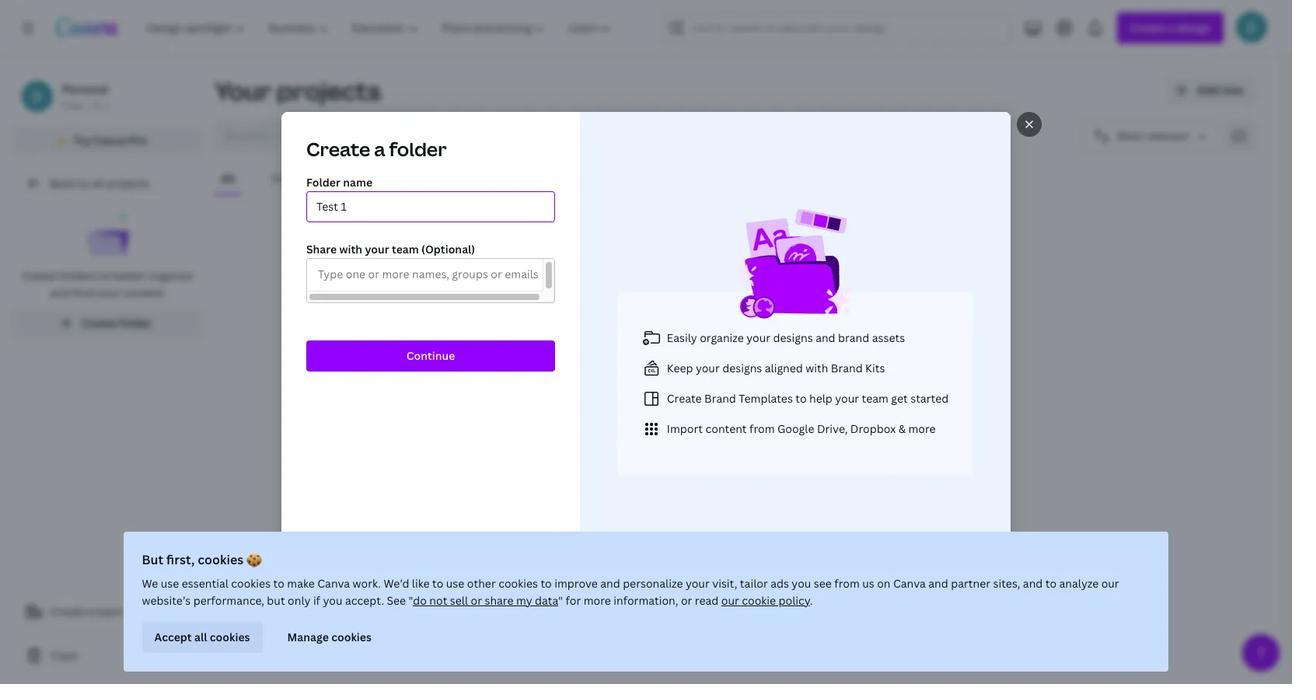Task type: describe. For each thing, give the bounding box(es) containing it.
try canva pro button
[[12, 126, 202, 155]]

own
[[742, 380, 771, 399]]

from inside we use essential cookies to make canva work. we'd like to use other cookies to improve and personalize your visit, tailor ads you see from us on canva and partner sites, and to analyze our website's performance, but only if you accept. see "
[[835, 576, 860, 591]]

other
[[467, 576, 496, 591]]

upload
[[640, 406, 671, 419]]

trash link
[[12, 641, 202, 672]]

try canva pro
[[74, 133, 147, 148]]

create for create folder
[[82, 316, 117, 330]]

to left analyze
[[1046, 576, 1057, 591]]

0 vertical spatial get
[[891, 391, 908, 405]]

manage cookies button
[[275, 622, 384, 653]]

only
[[288, 593, 311, 608]]

back
[[50, 176, 75, 190]]

your right help
[[835, 391, 859, 405]]

to right back
[[77, 176, 89, 190]]

1 vertical spatial projects
[[106, 176, 150, 190]]

&
[[899, 421, 906, 436]]

import content from google drive, dropbox & more
[[667, 421, 936, 436]]

see
[[387, 593, 406, 608]]

essential
[[182, 576, 229, 591]]

partner
[[951, 576, 991, 591]]

you up found
[[714, 380, 739, 399]]

sites,
[[994, 576, 1021, 591]]

•
[[85, 99, 89, 112]]

create brand templates to help your team get started
[[667, 391, 949, 405]]

create a team
[[50, 604, 123, 619]]

create a folder
[[306, 136, 447, 162]]

create for create a folder
[[306, 136, 370, 162]]

try
[[74, 133, 91, 148]]

1
[[103, 99, 108, 112]]

a for team
[[87, 604, 93, 619]]

your right share
[[365, 242, 389, 257]]

a inside designs and items you own will appear here anything you design or upload can be found here. create a design or folder to get started.
[[792, 406, 797, 419]]

work.
[[353, 576, 381, 591]]

folder name
[[306, 175, 372, 190]]

google
[[777, 421, 814, 436]]

found
[[705, 406, 732, 419]]

on
[[878, 576, 891, 591]]

cookies down 🍪
[[232, 576, 271, 591]]

pro
[[129, 133, 147, 148]]

Type one or more names, groups or e​​ma​il​s text field
[[313, 264, 543, 286]]

easily organize your designs and brand assets
[[667, 330, 905, 345]]

free •
[[62, 99, 89, 112]]

1 horizontal spatial content
[[706, 421, 747, 436]]

your inside we use essential cookies to make canva work. we'd like to use other cookies to improve and personalize your visit, tailor ads you see from us on canva and partner sites, and to analyze our website's performance, but only if you accept. see "
[[686, 576, 710, 591]]

1 horizontal spatial with
[[806, 360, 828, 375]]

1 horizontal spatial organize
[[700, 330, 744, 345]]

to inside designs and items you own will appear here anything you design or upload can be found here. create a design or folder to get started.
[[872, 406, 882, 419]]

read
[[695, 593, 719, 608]]

continue
[[406, 348, 455, 363]]

folder
[[306, 175, 340, 190]]

accept all cookies button
[[142, 622, 263, 653]]

designs for designs and items you own will appear here anything you design or upload can be found here. create a design or folder to get started.
[[587, 380, 640, 399]]

more inside the but first, cookies 🍪 dialog
[[584, 593, 611, 608]]

content inside create folders to better organize and find your content
[[123, 285, 164, 300]]

your
[[215, 74, 272, 107]]

accept
[[155, 630, 192, 645]]

create for create brand templates to help your team get started
[[667, 391, 702, 405]]

find
[[73, 285, 93, 300]]

performance,
[[194, 593, 265, 608]]

and inside designs and items you own will appear here anything you design or upload can be found here. create a design or folder to get started.
[[643, 380, 669, 399]]

drive,
[[817, 421, 848, 436]]

or left read
[[681, 593, 693, 608]]

top level navigation element
[[137, 12, 625, 44]]

1 design from the left
[[596, 406, 625, 419]]

better
[[113, 268, 146, 283]]

analyze
[[1060, 576, 1099, 591]]

your inside create folders to better organize and find your content
[[96, 285, 120, 300]]

and up do not sell or share my data " for more information, or read our cookie policy .
[[601, 576, 621, 591]]

templates
[[739, 391, 793, 405]]

see
[[814, 576, 832, 591]]

we'd
[[384, 576, 410, 591]]

be
[[692, 406, 703, 419]]

continue button
[[306, 341, 555, 372]]

like
[[412, 576, 430, 591]]

manage cookies
[[288, 630, 372, 645]]

assets
[[872, 330, 905, 345]]

cookies down performance,
[[210, 630, 250, 645]]

folders
[[59, 268, 97, 283]]

.
[[810, 593, 813, 608]]

all inside the "back to all projects" link
[[91, 176, 104, 190]]

keep your designs aligned with brand kits
[[667, 360, 885, 375]]

2 horizontal spatial team
[[862, 391, 889, 405]]

2 horizontal spatial canva
[[894, 576, 926, 591]]

1 vertical spatial our
[[722, 593, 740, 608]]

or up drive,
[[831, 406, 840, 419]]

name
[[343, 175, 372, 190]]

we use essential cookies to make canva work. we'd like to use other cookies to improve and personalize your visit, tailor ads you see from us on canva and partner sites, and to analyze our website's performance, but only if you accept. see "
[[142, 576, 1120, 608]]

1 horizontal spatial more
[[908, 421, 936, 436]]

and right sites,
[[1023, 576, 1043, 591]]

create folder
[[82, 316, 152, 330]]

designs button
[[343, 164, 397, 194]]

do
[[413, 593, 427, 608]]

0 vertical spatial from
[[750, 421, 775, 436]]

tailor
[[740, 576, 768, 591]]

(optional)
[[421, 242, 475, 257]]

designs and items you own will appear here anything you design or upload can be found here. create a design or folder to get started.
[[534, 380, 936, 419]]

anything
[[534, 406, 575, 419]]

back to all projects
[[50, 176, 150, 190]]

to left help
[[796, 391, 807, 405]]

back to all projects link
[[12, 168, 202, 199]]

Folder name text field
[[316, 192, 545, 222]]

a for folder
[[374, 136, 385, 162]]

to up but
[[274, 576, 285, 591]]

1 use from the left
[[161, 576, 179, 591]]

ads
[[771, 576, 789, 591]]

do not sell or share my data " for more information, or read our cookie policy .
[[413, 593, 813, 608]]

help
[[809, 391, 833, 405]]

personalize
[[623, 576, 683, 591]]



Task type: locate. For each thing, give the bounding box(es) containing it.
website's
[[142, 593, 191, 608]]

0 vertical spatial with
[[339, 242, 362, 257]]

0 horizontal spatial designs
[[722, 360, 762, 375]]

visit,
[[713, 576, 738, 591]]

0 horizontal spatial with
[[339, 242, 362, 257]]

create inside button
[[82, 316, 117, 330]]

designs up upload on the bottom of page
[[587, 380, 640, 399]]

from down the here.
[[750, 421, 775, 436]]

design left upload on the bottom of page
[[596, 406, 625, 419]]

1 vertical spatial all
[[195, 630, 208, 645]]

more right for
[[584, 593, 611, 608]]

2 horizontal spatial a
[[792, 406, 797, 419]]

all right back
[[91, 176, 104, 190]]

to right like
[[433, 576, 444, 591]]

brand left kits
[[831, 360, 863, 375]]

improve
[[555, 576, 598, 591]]

None search field
[[662, 12, 1012, 44]]

our cookie policy link
[[722, 593, 810, 608]]

content down better
[[123, 285, 164, 300]]

brand up found
[[704, 391, 736, 405]]

do not sell or share my data link
[[413, 593, 559, 608]]

design down create brand templates to help your team get started
[[799, 406, 828, 419]]

folder up designs button on the left top
[[389, 136, 447, 162]]

from
[[750, 421, 775, 436], [835, 576, 860, 591]]

projects down pro
[[106, 176, 150, 190]]

create up 'folder name'
[[306, 136, 370, 162]]

your up the keep your designs aligned with brand kits
[[747, 330, 771, 345]]

0 vertical spatial folder
[[389, 136, 447, 162]]

organize inside create folders to better organize and find your content
[[149, 268, 193, 283]]

designs up "aligned"
[[773, 330, 813, 345]]

0 horizontal spatial folder
[[119, 316, 152, 330]]

1 horizontal spatial a
[[374, 136, 385, 162]]

we
[[142, 576, 159, 591]]

create folders to better organize and find your content
[[22, 268, 193, 300]]

dropbox
[[850, 421, 896, 436]]

if
[[314, 593, 321, 608]]

create inside 'button'
[[50, 604, 85, 619]]

with right share
[[339, 242, 362, 257]]

0 horizontal spatial team
[[96, 604, 123, 619]]

2 horizontal spatial folder
[[843, 406, 870, 419]]

you right anything on the bottom left of page
[[577, 406, 594, 419]]

here.
[[735, 406, 757, 419]]

0 horizontal spatial more
[[584, 593, 611, 608]]

1 vertical spatial with
[[806, 360, 828, 375]]

1 horizontal spatial designs
[[587, 380, 640, 399]]

to left better
[[99, 268, 110, 283]]

or right sell
[[471, 593, 482, 608]]

and left brand
[[816, 330, 835, 345]]

0 vertical spatial projects
[[277, 74, 381, 107]]

1 horizontal spatial "
[[559, 593, 563, 608]]

1 vertical spatial more
[[584, 593, 611, 608]]

import
[[667, 421, 703, 436]]

1 horizontal spatial canva
[[318, 576, 350, 591]]

1 horizontal spatial projects
[[277, 74, 381, 107]]

folders
[[272, 171, 312, 186]]

designs inside button
[[349, 171, 391, 186]]

but
[[142, 551, 164, 568]]

our right analyze
[[1102, 576, 1120, 591]]

use up sell
[[446, 576, 465, 591]]

use
[[161, 576, 179, 591], [446, 576, 465, 591]]

2 vertical spatial folder
[[843, 406, 870, 419]]

our inside we use essential cookies to make canva work. we'd like to use other cookies to improve and personalize your visit, tailor ads you see from us on canva and partner sites, and to analyze our website's performance, but only if you accept. see "
[[1102, 576, 1120, 591]]

first,
[[167, 551, 195, 568]]

0 vertical spatial our
[[1102, 576, 1120, 591]]

1 vertical spatial a
[[792, 406, 797, 419]]

designs inside designs and items you own will appear here anything you design or upload can be found here. create a design or folder to get started.
[[587, 380, 640, 399]]

a inside create a team 'button'
[[87, 604, 93, 619]]

a up trash link
[[87, 604, 93, 619]]

cookies up my in the bottom left of the page
[[499, 576, 538, 591]]

2 design from the left
[[799, 406, 828, 419]]

1 vertical spatial organize
[[700, 330, 744, 345]]

team up the type one or more names, groups or e​​ma​il​s text field at the top of the page
[[392, 242, 419, 257]]

cookies up essential
[[198, 551, 244, 568]]

0 vertical spatial designs
[[349, 171, 391, 186]]

0 horizontal spatial from
[[750, 421, 775, 436]]

for
[[566, 593, 581, 608]]

kits
[[865, 360, 885, 375]]

1 vertical spatial designs
[[587, 380, 640, 399]]

all
[[91, 176, 104, 190], [195, 630, 208, 645]]

started
[[911, 391, 949, 405]]

create down templates
[[759, 406, 789, 419]]

0 vertical spatial organize
[[149, 268, 193, 283]]

designs
[[773, 330, 813, 345], [722, 360, 762, 375]]

🍪
[[247, 551, 262, 568]]

projects up create a folder
[[277, 74, 381, 107]]

" right see on the bottom of page
[[409, 593, 413, 608]]

get up started.
[[891, 391, 908, 405]]

us
[[863, 576, 875, 591]]

team inside create a team 'button'
[[96, 604, 123, 619]]

you right if
[[323, 593, 343, 608]]

but first, cookies 🍪
[[142, 551, 262, 568]]

team down kits
[[862, 391, 889, 405]]

1 horizontal spatial designs
[[773, 330, 813, 345]]

create a team button
[[12, 596, 202, 627]]

1 vertical spatial brand
[[704, 391, 736, 405]]

data
[[535, 593, 559, 608]]

0 horizontal spatial design
[[596, 406, 625, 419]]

1 vertical spatial folder
[[119, 316, 152, 330]]

all right accept
[[195, 630, 208, 645]]

create for create folders to better organize and find your content
[[22, 268, 57, 283]]

folder inside button
[[119, 316, 152, 330]]

and inside create folders to better organize and find your content
[[50, 285, 70, 300]]

team up trash link
[[96, 604, 123, 619]]

and left partner
[[929, 576, 949, 591]]

1 horizontal spatial design
[[799, 406, 828, 419]]

1 horizontal spatial all
[[195, 630, 208, 645]]

create up trash on the bottom
[[50, 604, 85, 619]]

content down found
[[706, 421, 747, 436]]

1 vertical spatial designs
[[722, 360, 762, 375]]

create for create a team
[[50, 604, 85, 619]]

0 vertical spatial more
[[908, 421, 936, 436]]

our
[[1102, 576, 1120, 591], [722, 593, 740, 608]]

to up dropbox
[[872, 406, 882, 419]]

1 " from the left
[[409, 593, 413, 608]]

folders button
[[266, 164, 318, 194]]

1 vertical spatial content
[[706, 421, 747, 436]]

folder
[[389, 136, 447, 162], [119, 316, 152, 330], [843, 406, 870, 419]]

aligned
[[765, 360, 803, 375]]

" left for
[[559, 593, 563, 608]]

with up appear
[[806, 360, 828, 375]]

0 horizontal spatial our
[[722, 593, 740, 608]]

organize right better
[[149, 268, 193, 283]]

easily
[[667, 330, 697, 345]]

2 " from the left
[[559, 593, 563, 608]]

0 vertical spatial content
[[123, 285, 164, 300]]

share with your team (optional)
[[306, 242, 475, 257]]

canva
[[93, 133, 126, 148], [318, 576, 350, 591], [894, 576, 926, 591]]

and left find
[[50, 285, 70, 300]]

designs for designs
[[349, 171, 391, 186]]

to up data
[[541, 576, 552, 591]]

1 horizontal spatial from
[[835, 576, 860, 591]]

more down started.
[[908, 421, 936, 436]]

0 horizontal spatial a
[[87, 604, 93, 619]]

our down visit,
[[722, 593, 740, 608]]

manage
[[288, 630, 329, 645]]

started.
[[901, 406, 936, 419]]

1 horizontal spatial team
[[392, 242, 419, 257]]

0 horizontal spatial content
[[123, 285, 164, 300]]

get inside designs and items you own will appear here anything you design or upload can be found here. create a design or folder to get started.
[[884, 406, 898, 419]]

0 vertical spatial a
[[374, 136, 385, 162]]

your
[[365, 242, 389, 257], [96, 285, 120, 300], [747, 330, 771, 345], [696, 360, 720, 375], [835, 391, 859, 405], [686, 576, 710, 591]]

designs down create a folder
[[349, 171, 391, 186]]

your up read
[[686, 576, 710, 591]]

create up 'can' at right
[[667, 391, 702, 405]]

1 horizontal spatial folder
[[389, 136, 447, 162]]

a up designs button on the left top
[[374, 136, 385, 162]]

free
[[62, 99, 82, 112]]

0 vertical spatial all
[[91, 176, 104, 190]]

0 horizontal spatial all
[[91, 176, 104, 190]]

0 horizontal spatial "
[[409, 593, 413, 608]]

your projects
[[215, 74, 381, 107]]

canva right the try
[[93, 133, 126, 148]]

2 use from the left
[[446, 576, 465, 591]]

create left folders
[[22, 268, 57, 283]]

0 horizontal spatial use
[[161, 576, 179, 591]]

a up google
[[792, 406, 797, 419]]

folder inside designs and items you own will appear here anything you design or upload can be found here. create a design or folder to get started.
[[843, 406, 870, 419]]

folder up dropbox
[[843, 406, 870, 419]]

but
[[267, 593, 285, 608]]

you
[[714, 380, 739, 399], [577, 406, 594, 419], [792, 576, 812, 591], [323, 593, 343, 608]]

content
[[123, 285, 164, 300], [706, 421, 747, 436]]

0 horizontal spatial designs
[[349, 171, 391, 186]]

" inside we use essential cookies to make canva work. we'd like to use other cookies to improve and personalize your visit, tailor ads you see from us on canva and partner sites, and to analyze our website's performance, but only if you accept. see "
[[409, 593, 413, 608]]

create inside create folders to better organize and find your content
[[22, 268, 57, 283]]

canva up if
[[318, 576, 350, 591]]

share
[[485, 593, 514, 608]]

0 horizontal spatial canva
[[93, 133, 126, 148]]

accept.
[[345, 593, 385, 608]]

or left upload on the bottom of page
[[628, 406, 637, 419]]

folder down better
[[119, 316, 152, 330]]

0 horizontal spatial projects
[[106, 176, 150, 190]]

from left us at the bottom of page
[[835, 576, 860, 591]]

designs up own
[[722, 360, 762, 375]]

will
[[774, 380, 798, 399]]

to inside create folders to better organize and find your content
[[99, 268, 110, 283]]

my
[[517, 593, 533, 608]]

all inside accept all cookies button
[[195, 630, 208, 645]]

get
[[891, 391, 908, 405], [884, 406, 898, 419]]

personal
[[62, 82, 108, 96]]

use up website's
[[161, 576, 179, 591]]

you up "policy"
[[792, 576, 812, 591]]

designs
[[349, 171, 391, 186], [587, 380, 640, 399]]

make
[[287, 576, 315, 591]]

your right find
[[96, 285, 120, 300]]

1 horizontal spatial our
[[1102, 576, 1120, 591]]

your up items in the bottom of the page
[[696, 360, 720, 375]]

all button
[[215, 164, 241, 194]]

1 vertical spatial team
[[862, 391, 889, 405]]

canva inside try canva pro button
[[93, 133, 126, 148]]

organize right easily
[[700, 330, 744, 345]]

2 vertical spatial team
[[96, 604, 123, 619]]

2 vertical spatial a
[[87, 604, 93, 619]]

1 horizontal spatial use
[[446, 576, 465, 591]]

0 horizontal spatial organize
[[149, 268, 193, 283]]

items
[[672, 380, 710, 399]]

canva right on in the right of the page
[[894, 576, 926, 591]]

more
[[908, 421, 936, 436], [584, 593, 611, 608]]

1 vertical spatial get
[[884, 406, 898, 419]]

but first, cookies 🍪 dialog
[[124, 532, 1169, 672]]

cookie
[[742, 593, 776, 608]]

0 vertical spatial designs
[[773, 330, 813, 345]]

can
[[673, 406, 690, 419]]

create inside designs and items you own will appear here anything you design or upload can be found here. create a design or folder to get started.
[[759, 406, 789, 419]]

1 horizontal spatial brand
[[831, 360, 863, 375]]

1 vertical spatial from
[[835, 576, 860, 591]]

team
[[392, 242, 419, 257], [862, 391, 889, 405], [96, 604, 123, 619]]

all
[[221, 171, 235, 186]]

0 horizontal spatial brand
[[704, 391, 736, 405]]

and up upload on the bottom of page
[[643, 380, 669, 399]]

0 vertical spatial brand
[[831, 360, 863, 375]]

not
[[430, 593, 448, 608]]

create folder button
[[12, 308, 202, 339]]

cookies down accept. on the bottom of page
[[332, 630, 372, 645]]

organize
[[149, 268, 193, 283], [700, 330, 744, 345]]

create down find
[[82, 316, 117, 330]]

get up dropbox
[[884, 406, 898, 419]]

0 vertical spatial team
[[392, 242, 419, 257]]

information,
[[614, 593, 679, 608]]



Task type: vqa. For each thing, say whether or not it's contained in the screenshot.
first DESIGN from the left
yes



